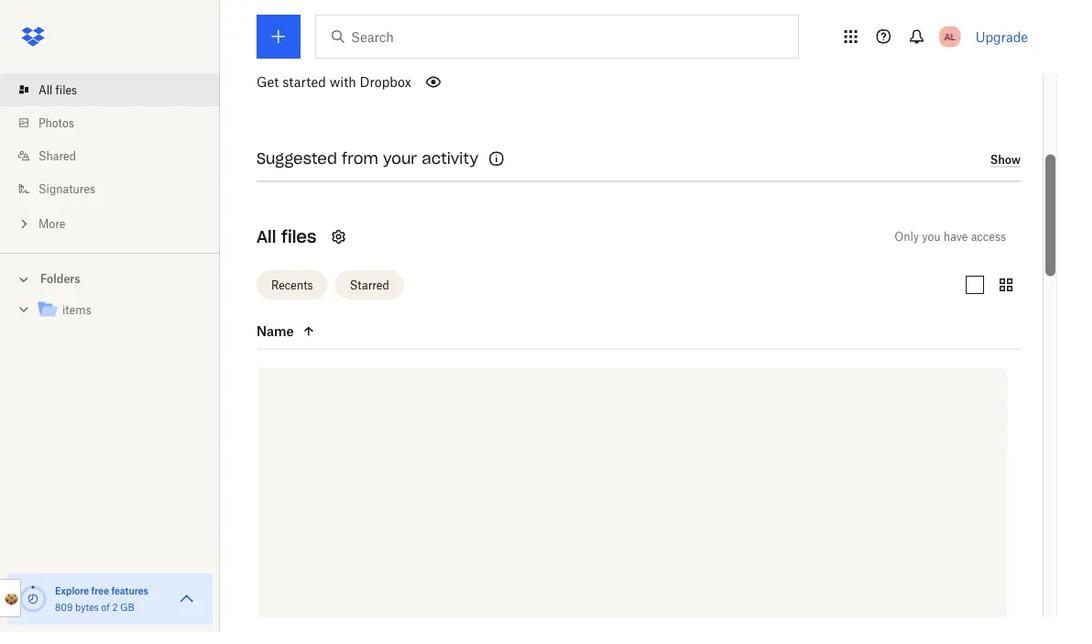 Task type: describe. For each thing, give the bounding box(es) containing it.
photos link
[[15, 106, 220, 139]]

Search text field
[[351, 27, 761, 47]]

list containing all files
[[0, 62, 220, 253]]

upgrade link
[[976, 29, 1028, 44]]

show
[[991, 153, 1021, 167]]

al button
[[935, 22, 965, 51]]

your
[[383, 150, 417, 169]]

more
[[38, 217, 65, 230]]

of
[[101, 602, 110, 613]]

items
[[62, 303, 91, 317]]

dropbox image
[[15, 18, 51, 55]]

show button
[[991, 153, 1021, 168]]

all files inside list item
[[38, 83, 77, 97]]

starred button
[[335, 271, 404, 300]]

809
[[55, 602, 73, 613]]

1 horizontal spatial files
[[281, 227, 317, 248]]

shared
[[38, 149, 76, 163]]

with
[[330, 75, 356, 90]]

get
[[257, 75, 279, 90]]

all inside list item
[[38, 83, 53, 97]]

photos
[[38, 116, 74, 130]]

folder, items row
[[258, 368, 1007, 632]]

features
[[111, 585, 148, 597]]

starred
[[350, 279, 389, 292]]

al
[[944, 31, 956, 42]]

only
[[895, 231, 919, 244]]

items link
[[37, 298, 205, 323]]

access
[[971, 231, 1006, 244]]

folders
[[40, 272, 80, 286]]

name button
[[257, 321, 411, 343]]



Task type: vqa. For each thing, say whether or not it's contained in the screenshot.
the right 180 days to restore deleted files
no



Task type: locate. For each thing, give the bounding box(es) containing it.
0 horizontal spatial all files
[[38, 83, 77, 97]]

1 vertical spatial files
[[281, 227, 317, 248]]

bytes
[[75, 602, 99, 613]]

files inside list item
[[56, 83, 77, 97]]

explore
[[55, 585, 89, 597]]

0 vertical spatial all
[[38, 83, 53, 97]]

all
[[38, 83, 53, 97], [257, 227, 276, 248]]

all files up recents
[[257, 227, 317, 248]]

activity
[[422, 150, 478, 169]]

all up recents
[[257, 227, 276, 248]]

1 vertical spatial all files
[[257, 227, 317, 248]]

free
[[91, 585, 109, 597]]

folders button
[[0, 265, 220, 292]]

signatures
[[38, 182, 95, 196]]

suggested
[[257, 150, 337, 169]]

shared link
[[15, 139, 220, 172]]

more image
[[15, 215, 33, 233]]

only you have access
[[895, 231, 1006, 244]]

folder settings image
[[328, 226, 350, 248]]

all files
[[38, 83, 77, 97], [257, 227, 317, 248]]

0 vertical spatial all files
[[38, 83, 77, 97]]

0 horizontal spatial files
[[56, 83, 77, 97]]

1 horizontal spatial all files
[[257, 227, 317, 248]]

get started with dropbox
[[257, 75, 411, 90]]

name
[[257, 324, 294, 340]]

0 horizontal spatial all
[[38, 83, 53, 97]]

explore free features 809 bytes of 2 gb
[[55, 585, 148, 613]]

dropbox
[[360, 75, 411, 90]]

2
[[112, 602, 118, 613]]

signatures link
[[15, 172, 220, 205]]

1 vertical spatial all
[[257, 227, 276, 248]]

gb
[[120, 602, 135, 613]]

you
[[922, 231, 941, 244]]

from
[[342, 150, 378, 169]]

all files list item
[[0, 73, 220, 106]]

all files link
[[15, 73, 220, 106]]

0 vertical spatial files
[[56, 83, 77, 97]]

recents
[[271, 279, 313, 292]]

1 horizontal spatial all
[[257, 227, 276, 248]]

suggested from your activity
[[257, 150, 478, 169]]

files up "photos"
[[56, 83, 77, 97]]

upgrade
[[976, 29, 1028, 44]]

started
[[282, 75, 326, 90]]

files left folder settings image
[[281, 227, 317, 248]]

files
[[56, 83, 77, 97], [281, 227, 317, 248]]

list
[[0, 62, 220, 253]]

recents button
[[257, 271, 328, 300]]

quota usage element
[[18, 585, 48, 614]]

have
[[944, 231, 968, 244]]

all files up "photos"
[[38, 83, 77, 97]]

all up "photos"
[[38, 83, 53, 97]]



